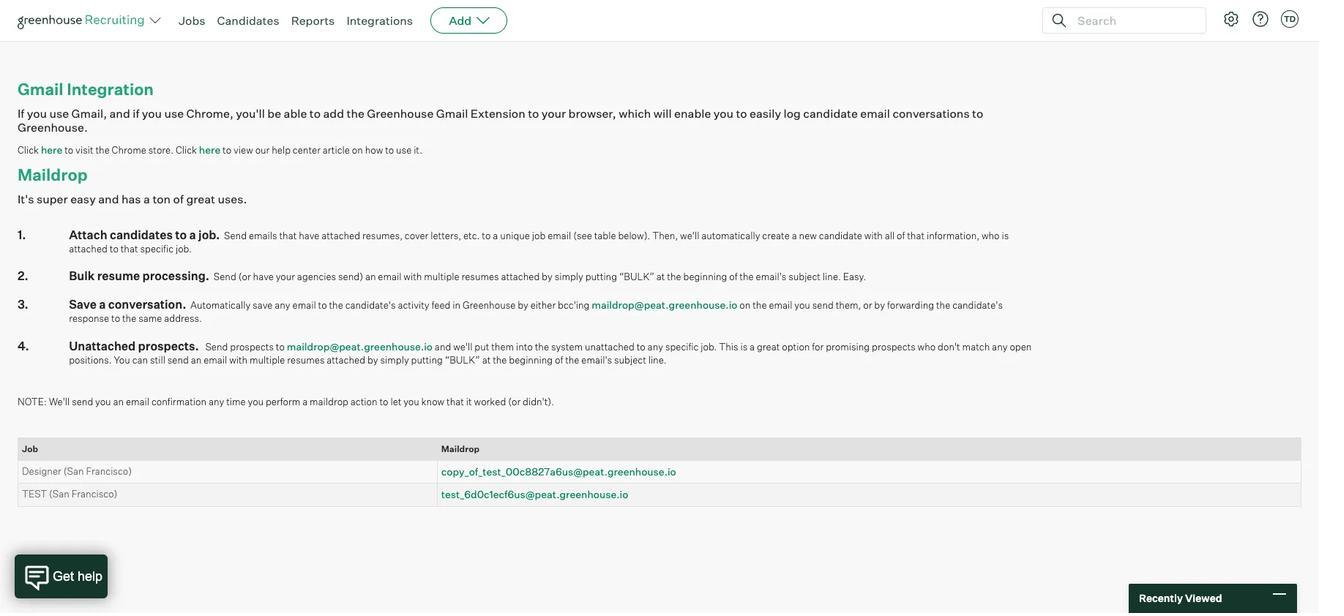 Task type: vqa. For each thing, say whether or not it's contained in the screenshot.
"BULK"
yes



Task type: describe. For each thing, give the bounding box(es) containing it.
article
[[323, 144, 350, 156]]

prospects inside and we'll put them into the system unattached to any specific job. this is a great option for promising prospects who don't match any open positions. you can still send an email with multiple resumes attached by simply putting "bulk" at the beginning of the email's subject line.
[[872, 341, 916, 353]]

francisco) for copy_of_test_00c8827a6us@peat.greenhouse.io
[[86, 466, 132, 477]]

the inside save a conversation. automatically save any email to the candidate's activity feed in greenhouse by either bcc'ing maildrop@peat.greenhouse.io
[[329, 300, 343, 311]]

let
[[391, 396, 402, 408]]

test                 (san francisco)
[[22, 489, 118, 500]]

0 horizontal spatial gmail
[[18, 79, 63, 99]]

jobs link
[[179, 13, 205, 28]]

open
[[1010, 341, 1032, 353]]

test
[[22, 489, 47, 500]]

and inside the maildrop it's super easy and has a ton of great uses.
[[98, 192, 119, 206]]

integrations link
[[347, 13, 413, 28]]

time
[[226, 396, 246, 408]]

maildrop
[[310, 396, 349, 408]]

confirmation
[[152, 396, 207, 408]]

email's inside bulk resume processing. send (or have your agencies send) an email with multiple resumes attached by simply putting "bulk" at the beginning of the email's subject line. easy.
[[756, 271, 787, 283]]

how
[[365, 144, 383, 156]]

candidates link
[[217, 13, 280, 28]]

conversation.
[[108, 297, 186, 312]]

an inside bulk resume processing. send (or have your agencies send) an email with multiple resumes attached by simply putting "bulk" at the beginning of the email's subject line. easy.
[[365, 271, 376, 283]]

have inside bulk resume processing. send (or have your agencies send) an email with multiple resumes attached by simply putting "bulk" at the beginning of the email's subject line. easy.
[[253, 271, 274, 283]]

at inside bulk resume processing. send (or have your agencies send) an email with multiple resumes attached by simply putting "bulk" at the beginning of the email's subject line. easy.
[[657, 271, 665, 283]]

the down automatically
[[740, 271, 754, 283]]

any left time
[[209, 396, 224, 408]]

unattached
[[69, 339, 136, 353]]

candidate's inside save a conversation. automatically save any email to the candidate's activity feed in greenhouse by either bcc'ing maildrop@peat.greenhouse.io
[[345, 300, 396, 311]]

candidates
[[217, 13, 280, 28]]

center
[[293, 144, 321, 156]]

or
[[864, 300, 873, 311]]

(see
[[574, 230, 592, 241]]

a up the processing.
[[189, 227, 196, 242]]

2 here link from the left
[[199, 143, 221, 156]]

that right emails at the left of the page
[[279, 230, 297, 241]]

the down create
[[753, 300, 767, 311]]

td
[[1285, 14, 1297, 24]]

the right forwarding
[[937, 300, 951, 311]]

have inside send emails that have attached resumes, cover letters, etc. to a unique job email (see table below). then, we'll automatically create a new candidate with all of that information, who is attached to that specific job.
[[299, 230, 320, 241]]

a left unique
[[493, 230, 498, 241]]

1 horizontal spatial (or
[[508, 396, 521, 408]]

browser,
[[569, 106, 617, 120]]

0 horizontal spatial use
[[49, 106, 69, 120]]

of inside the maildrop it's super easy and has a ton of great uses.
[[173, 192, 184, 206]]

integration
[[67, 79, 154, 99]]

2 click from the left
[[176, 144, 197, 156]]

attached down 'attach'
[[69, 243, 108, 255]]

1 vertical spatial gmail
[[436, 106, 468, 120]]

easily
[[750, 106, 782, 120]]

who inside send emails that have attached resumes, cover letters, etc. to a unique job email (see table below). then, we'll automatically create a new candidate with all of that information, who is attached to that specific job.
[[982, 230, 1000, 241]]

promising
[[826, 341, 870, 353]]

attach
[[69, 227, 107, 242]]

a inside the maildrop it's super easy and has a ton of great uses.
[[144, 192, 150, 206]]

email inside bulk resume processing. send (or have your agencies send) an email with multiple resumes attached by simply putting "bulk" at the beginning of the email's subject line. easy.
[[378, 271, 402, 283]]

send inside bulk resume processing. send (or have your agencies send) an email with multiple resumes attached by simply putting "bulk" at the beginning of the email's subject line. easy.
[[214, 271, 236, 283]]

1.
[[18, 227, 26, 242]]

is inside send emails that have attached resumes, cover letters, etc. to a unique job email (see table below). then, we'll automatically create a new candidate with all of that information, who is attached to that specific job.
[[1002, 230, 1010, 241]]

to left easily
[[736, 106, 748, 120]]

match
[[963, 341, 991, 353]]

recently
[[1140, 593, 1184, 605]]

beginning inside and we'll put them into the system unattached to any specific job. this is a great option for promising prospects who don't match any open positions. you can still send an email with multiple resumes attached by simply putting "bulk" at the beginning of the email's subject line.
[[509, 354, 553, 366]]

by inside and we'll put them into the system unattached to any specific job. this is a great option for promising prospects who don't match any open positions. you can still send an email with multiple resumes attached by simply putting "bulk" at the beginning of the email's subject line.
[[368, 354, 378, 366]]

maildrop it's super easy and has a ton of great uses.
[[18, 165, 247, 206]]

response
[[69, 313, 109, 325]]

unattached
[[585, 341, 635, 353]]

unattached prospects. send prospects to maildrop@peat.greenhouse.io
[[69, 339, 433, 353]]

2 vertical spatial an
[[113, 396, 124, 408]]

we'll inside send emails that have attached resumes, cover letters, etc. to a unique job email (see table below). then, we'll automatically create a new candidate with all of that information, who is attached to that specific job.
[[681, 230, 700, 241]]

option
[[782, 341, 810, 353]]

send inside the on the email you send them, or by forwarding the candidate's response to the same address.
[[813, 300, 834, 311]]

extension
[[471, 106, 526, 120]]

which
[[619, 106, 651, 120]]

if
[[133, 106, 139, 120]]

job
[[22, 444, 38, 455]]

with inside send emails that have attached resumes, cover letters, etc. to a unique job email (see table below). then, we'll automatically create a new candidate with all of that information, who is attached to that specific job.
[[865, 230, 883, 241]]

any right unattached
[[648, 341, 664, 353]]

processing.
[[142, 269, 210, 283]]

0 vertical spatial job.
[[199, 227, 220, 242]]

an inside and we'll put them into the system unattached to any specific job. this is a great option for promising prospects who don't match any open positions. you can still send an email with multiple resumes attached by simply putting "bulk" at the beginning of the email's subject line.
[[191, 354, 202, 366]]

the down then,
[[668, 271, 682, 283]]

a right the perform
[[303, 396, 308, 408]]

job. inside send emails that have attached resumes, cover letters, etc. to a unique job email (see table below). then, we'll automatically create a new candidate with all of that information, who is attached to that specific job.
[[176, 243, 192, 255]]

super
[[37, 192, 68, 206]]

prospects.
[[138, 339, 199, 353]]

add
[[449, 13, 472, 28]]

and inside and we'll put them into the system unattached to any specific job. this is a great option for promising prospects who don't match any open positions. you can still send an email with multiple resumes attached by simply putting "bulk" at the beginning of the email's subject line.
[[435, 341, 451, 353]]

email inside the "gmail integration if you use gmail, and if you use chrome, you'll be able to add the greenhouse gmail extension to your browser, which will enable you to easily log candidate email conversations to greenhouse."
[[861, 106, 891, 120]]

attached inside and we'll put them into the system unattached to any specific job. this is a great option for promising prospects who don't match any open positions. you can still send an email with multiple resumes attached by simply putting "bulk" at the beginning of the email's subject line.
[[327, 354, 366, 366]]

has
[[122, 192, 141, 206]]

td button
[[1282, 10, 1299, 28]]

td button
[[1279, 7, 1302, 31]]

conversations
[[893, 106, 970, 120]]

is inside and we'll put them into the system unattached to any specific job. this is a great option for promising prospects who don't match any open positions. you can still send an email with multiple resumes attached by simply putting "bulk" at the beginning of the email's subject line.
[[741, 341, 748, 353]]

system
[[551, 341, 583, 353]]

our
[[255, 144, 270, 156]]

any left open
[[993, 341, 1008, 353]]

1 horizontal spatial use
[[164, 106, 184, 120]]

send inside and we'll put them into the system unattached to any specific job. this is a great option for promising prospects who don't match any open positions. you can still send an email with multiple resumes attached by simply putting "bulk" at the beginning of the email's subject line.
[[168, 354, 189, 366]]

table
[[595, 230, 616, 241]]

easy
[[70, 192, 96, 206]]

1 click from the left
[[18, 144, 39, 156]]

to right "candidates" at the left of the page
[[175, 227, 187, 242]]

the down them
[[493, 354, 507, 366]]

greenhouse inside the "gmail integration if you use gmail, and if you use chrome, you'll be able to add the greenhouse gmail extension to your browser, which will enable you to easily log candidate email conversations to greenhouse."
[[367, 106, 434, 120]]

resumes,
[[363, 230, 403, 241]]

subject inside and we'll put them into the system unattached to any specific job. this is a great option for promising prospects who don't match any open positions. you can still send an email with multiple resumes attached by simply putting "bulk" at the beginning of the email's subject line.
[[615, 354, 647, 366]]

didn't).
[[523, 396, 555, 408]]

1 here link from the left
[[41, 143, 62, 156]]

we'll
[[49, 396, 70, 408]]

beginning inside bulk resume processing. send (or have your agencies send) an email with multiple resumes attached by simply putting "bulk" at the beginning of the email's subject line. easy.
[[684, 271, 728, 283]]

log
[[784, 106, 801, 120]]

help
[[272, 144, 291, 156]]

on inside the on the email you send them, or by forwarding the candidate's response to the same address.
[[740, 300, 751, 311]]

maildrop@peat.greenhouse.io inside unattached prospects. send prospects to maildrop@peat.greenhouse.io
[[287, 340, 433, 353]]

by inside the on the email you send them, or by forwarding the candidate's response to the same address.
[[875, 300, 886, 311]]

to inside save a conversation. automatically save any email to the candidate's activity feed in greenhouse by either bcc'ing maildrop@peat.greenhouse.io
[[318, 300, 327, 311]]

a up the response
[[99, 297, 106, 312]]

to inside the on the email you send them, or by forwarding the candidate's response to the same address.
[[111, 313, 120, 325]]

integrations
[[347, 13, 413, 28]]

resume
[[97, 269, 140, 283]]

into
[[516, 341, 533, 353]]

that down "candidates" at the left of the page
[[121, 243, 138, 255]]

that left 'it'
[[447, 396, 464, 408]]

enable
[[675, 106, 711, 120]]

to right extension
[[528, 106, 539, 120]]

reports
[[291, 13, 335, 28]]

worked
[[474, 396, 506, 408]]

of inside send emails that have attached resumes, cover letters, etc. to a unique job email (see table below). then, we'll automatically create a new candidate with all of that information, who is attached to that specific job.
[[897, 230, 906, 241]]

action
[[351, 396, 378, 408]]

candidates
[[110, 227, 173, 242]]

copy_of_test_00c8827a6us@peat.greenhouse.io
[[442, 466, 677, 478]]

4.
[[18, 339, 29, 353]]

able
[[284, 106, 307, 120]]

resumes inside and we'll put them into the system unattached to any specific job. this is a great option for promising prospects who don't match any open positions. you can still send an email with multiple resumes attached by simply putting "bulk" at the beginning of the email's subject line.
[[287, 354, 325, 366]]

to left the visit
[[65, 144, 73, 156]]

positions.
[[69, 354, 112, 366]]

3.
[[18, 297, 28, 312]]

designer
[[22, 466, 61, 477]]

etc.
[[464, 230, 480, 241]]

line. inside and we'll put them into the system unattached to any specific job. this is a great option for promising prospects who don't match any open positions. you can still send an email with multiple resumes attached by simply putting "bulk" at the beginning of the email's subject line.
[[649, 354, 667, 366]]

this
[[720, 341, 739, 353]]

simply inside and we'll put them into the system unattached to any specific job. this is a great option for promising prospects who don't match any open positions. you can still send an email with multiple resumes attached by simply putting "bulk" at the beginning of the email's subject line.
[[381, 354, 409, 366]]

email inside send emails that have attached resumes, cover letters, etc. to a unique job email (see table below). then, we'll automatically create a new candidate with all of that information, who is attached to that specific job.
[[548, 230, 572, 241]]

reports link
[[291, 13, 335, 28]]

for
[[813, 341, 824, 353]]

specific inside and we'll put them into the system unattached to any specific job. this is a great option for promising prospects who don't match any open positions. you can still send an email with multiple resumes attached by simply putting "bulk" at the beginning of the email's subject line.
[[666, 341, 699, 353]]

email's inside and we'll put them into the system unattached to any specific job. this is a great option for promising prospects who don't match any open positions. you can still send an email with multiple resumes attached by simply putting "bulk" at the beginning of the email's subject line.
[[582, 354, 612, 366]]

with inside bulk resume processing. send (or have your agencies send) an email with multiple resumes attached by simply putting "bulk" at the beginning of the email's subject line. easy.
[[404, 271, 422, 283]]

add
[[323, 106, 344, 120]]

multiple inside and we'll put them into the system unattached to any specific job. this is a great option for promising prospects who don't match any open positions. you can still send an email with multiple resumes attached by simply putting "bulk" at the beginning of the email's subject line.
[[250, 354, 285, 366]]

to left let
[[380, 396, 389, 408]]

all
[[885, 230, 895, 241]]

gmail,
[[71, 106, 107, 120]]

visit
[[76, 144, 93, 156]]



Task type: locate. For each thing, give the bounding box(es) containing it.
the inside the click here to visit the chrome store. click here to view our help center article on how to use it.
[[96, 144, 110, 156]]

(san for copy_of_test_00c8827a6us@peat.greenhouse.io
[[63, 466, 84, 477]]

attached up either
[[501, 271, 540, 283]]

maildrop for maildrop it's super easy and has a ton of great uses.
[[18, 165, 88, 185]]

1 vertical spatial francisco)
[[72, 489, 118, 500]]

0 vertical spatial email's
[[756, 271, 787, 283]]

we'll
[[681, 230, 700, 241], [454, 341, 473, 353]]

your inside bulk resume processing. send (or have your agencies send) an email with multiple resumes attached by simply putting "bulk" at the beginning of the email's subject line. easy.
[[276, 271, 295, 283]]

Search text field
[[1075, 10, 1193, 31]]

0 vertical spatial simply
[[555, 271, 584, 283]]

maildrop@peat.greenhouse.io
[[592, 299, 738, 311], [287, 340, 433, 353]]

your inside the "gmail integration if you use gmail, and if you use chrome, you'll be able to add the greenhouse gmail extension to your browser, which will enable you to easily log candidate email conversations to greenhouse."
[[542, 106, 566, 120]]

1 horizontal spatial click
[[176, 144, 197, 156]]

1 horizontal spatial line.
[[823, 271, 842, 283]]

easy.
[[844, 271, 867, 283]]

send emails that have attached resumes, cover letters, etc. to a unique job email (see table below). then, we'll automatically create a new candidate with all of that information, who is attached to that specific job.
[[69, 230, 1010, 255]]

who right information,
[[982, 230, 1000, 241]]

new
[[800, 230, 817, 241]]

resumes up "note: we'll send you an email confirmation any time you perform a maildrop action to let you know that it worked (or didn't)." on the bottom of page
[[287, 354, 325, 366]]

0 vertical spatial line.
[[823, 271, 842, 283]]

0 vertical spatial have
[[299, 230, 320, 241]]

multiple inside bulk resume processing. send (or have your agencies send) an email with multiple resumes attached by simply putting "bulk" at the beginning of the email's subject line. easy.
[[424, 271, 460, 283]]

maildrop up 'super'
[[18, 165, 88, 185]]

candidate right new at top right
[[819, 230, 863, 241]]

email inside and we'll put them into the system unattached to any specific job. this is a great option for promising prospects who don't match any open positions. you can still send an email with multiple resumes attached by simply putting "bulk" at the beginning of the email's subject line.
[[204, 354, 227, 366]]

0 horizontal spatial here link
[[41, 143, 62, 156]]

multiple
[[424, 271, 460, 283], [250, 354, 285, 366]]

the left same
[[122, 313, 136, 325]]

resumes down the 'etc.' at the top left of page
[[462, 271, 499, 283]]

"bulk" down 'put'
[[445, 354, 480, 366]]

1 horizontal spatial maildrop@peat.greenhouse.io link
[[592, 299, 738, 311]]

0 horizontal spatial prospects
[[230, 341, 274, 353]]

on down automatically
[[740, 300, 751, 311]]

0 vertical spatial on
[[352, 144, 363, 156]]

will
[[654, 106, 672, 120]]

simply up bcc'ing
[[555, 271, 584, 283]]

0 vertical spatial gmail
[[18, 79, 63, 99]]

by up either
[[542, 271, 553, 283]]

store.
[[148, 144, 174, 156]]

0 horizontal spatial subject
[[615, 354, 647, 366]]

at inside and we'll put them into the system unattached to any specific job. this is a great option for promising prospects who don't match any open positions. you can still send an email with multiple resumes attached by simply putting "bulk" at the beginning of the email's subject line.
[[482, 354, 491, 366]]

great
[[186, 192, 215, 206], [757, 341, 780, 353]]

configure image
[[1223, 10, 1241, 28]]

2 candidate's from the left
[[953, 300, 1004, 311]]

(or inside bulk resume processing. send (or have your agencies send) an email with multiple resumes attached by simply putting "bulk" at the beginning of the email's subject line. easy.
[[239, 271, 251, 283]]

maildrop@peat.greenhouse.io link up action
[[287, 340, 433, 353]]

1 vertical spatial simply
[[381, 354, 409, 366]]

0 vertical spatial specific
[[140, 243, 174, 255]]

bcc'ing
[[558, 300, 590, 311]]

to right conversations
[[973, 106, 984, 120]]

job. left this
[[701, 341, 717, 353]]

below).
[[619, 230, 651, 241]]

francisco) down designer                 (san francisco)
[[72, 489, 118, 500]]

0 vertical spatial resumes
[[462, 271, 499, 283]]

0 horizontal spatial who
[[918, 341, 936, 353]]

bulk
[[69, 269, 95, 283]]

of right all
[[897, 230, 906, 241]]

candidate's inside the on the email you send them, or by forwarding the candidate's response to the same address.
[[953, 300, 1004, 311]]

test_6d0c1ecf6us@peat.greenhouse.io link
[[442, 489, 629, 501]]

use left it.
[[396, 144, 412, 156]]

1 horizontal spatial specific
[[666, 341, 699, 353]]

to left "view"
[[223, 144, 232, 156]]

1 horizontal spatial great
[[757, 341, 780, 353]]

prospects inside unattached prospects. send prospects to maildrop@peat.greenhouse.io
[[230, 341, 274, 353]]

use left chrome,
[[164, 106, 184, 120]]

send inside send emails that have attached resumes, cover letters, etc. to a unique job email (see table below). then, we'll automatically create a new candidate with all of that information, who is attached to that specific job.
[[224, 230, 247, 241]]

0 horizontal spatial have
[[253, 271, 274, 283]]

greenhouse recruiting image
[[18, 12, 149, 29]]

0 vertical spatial great
[[186, 192, 215, 206]]

1 horizontal spatial is
[[1002, 230, 1010, 241]]

1 vertical spatial we'll
[[454, 341, 473, 353]]

and inside the "gmail integration if you use gmail, and if you use chrome, you'll be able to add the greenhouse gmail extension to your browser, which will enable you to easily log candidate email conversations to greenhouse."
[[110, 106, 130, 120]]

email inside the on the email you send them, or by forwarding the candidate's response to the same address.
[[769, 300, 793, 311]]

0 horizontal spatial greenhouse
[[367, 106, 434, 120]]

0 horizontal spatial line.
[[649, 354, 667, 366]]

1 horizontal spatial resumes
[[462, 271, 499, 283]]

any
[[275, 300, 291, 311], [648, 341, 664, 353], [993, 341, 1008, 353], [209, 396, 224, 408]]

here down greenhouse. in the left of the page
[[41, 143, 62, 156]]

"bulk" down below).
[[620, 271, 655, 283]]

1 horizontal spatial at
[[657, 271, 665, 283]]

2 vertical spatial and
[[435, 341, 451, 353]]

by inside save a conversation. automatically save any email to the candidate's activity feed in greenhouse by either bcc'ing maildrop@peat.greenhouse.io
[[518, 300, 529, 311]]

subject inside bulk resume processing. send (or have your agencies send) an email with multiple resumes attached by simply putting "bulk" at the beginning of the email's subject line. easy.
[[789, 271, 821, 283]]

0 vertical spatial beginning
[[684, 271, 728, 283]]

email down agencies
[[293, 300, 316, 311]]

0 vertical spatial multiple
[[424, 271, 460, 283]]

to
[[310, 106, 321, 120], [528, 106, 539, 120], [736, 106, 748, 120], [973, 106, 984, 120], [65, 144, 73, 156], [223, 144, 232, 156], [385, 144, 394, 156], [175, 227, 187, 242], [482, 230, 491, 241], [110, 243, 119, 255], [318, 300, 327, 311], [111, 313, 120, 325], [276, 341, 285, 353], [637, 341, 646, 353], [380, 396, 389, 408]]

"bulk" inside bulk resume processing. send (or have your agencies send) an email with multiple resumes attached by simply putting "bulk" at the beginning of the email's subject line. easy.
[[620, 271, 655, 283]]

the right into
[[535, 341, 549, 353]]

gmail up if
[[18, 79, 63, 99]]

here left "view"
[[199, 143, 221, 156]]

to right unattached
[[637, 341, 646, 353]]

email's down create
[[756, 271, 787, 283]]

1 vertical spatial job.
[[176, 243, 192, 255]]

have up agencies
[[299, 230, 320, 241]]

candidate inside the "gmail integration if you use gmail, and if you use chrome, you'll be able to add the greenhouse gmail extension to your browser, which will enable you to easily log candidate email conversations to greenhouse."
[[804, 106, 858, 120]]

an down you
[[113, 396, 124, 408]]

save
[[253, 300, 273, 311]]

1 horizontal spatial send
[[168, 354, 189, 366]]

designer                 (san francisco)
[[22, 466, 132, 477]]

0 horizontal spatial with
[[229, 354, 248, 366]]

maildrop@peat.greenhouse.io link up unattached
[[592, 299, 738, 311]]

any inside save a conversation. automatically save any email to the candidate's activity feed in greenhouse by either bcc'ing maildrop@peat.greenhouse.io
[[275, 300, 291, 311]]

at down 'put'
[[482, 354, 491, 366]]

maildrop for maildrop
[[442, 444, 480, 455]]

automatically
[[191, 300, 251, 311]]

activity
[[398, 300, 430, 311]]

multiple down unattached prospects. send prospects to maildrop@peat.greenhouse.io
[[250, 354, 285, 366]]

emails
[[249, 230, 277, 241]]

francisco) for test_6d0c1ecf6us@peat.greenhouse.io
[[72, 489, 118, 500]]

0 vertical spatial candidate
[[804, 106, 858, 120]]

send
[[813, 300, 834, 311], [168, 354, 189, 366], [72, 396, 93, 408]]

prospects
[[230, 341, 274, 353], [872, 341, 916, 353]]

of inside bulk resume processing. send (or have your agencies send) an email with multiple resumes attached by simply putting "bulk" at the beginning of the email's subject line. easy.
[[730, 271, 738, 283]]

0 horizontal spatial specific
[[140, 243, 174, 255]]

prospects down forwarding
[[872, 341, 916, 353]]

0 vertical spatial we'll
[[681, 230, 700, 241]]

2 prospects from the left
[[872, 341, 916, 353]]

1 vertical spatial and
[[98, 192, 119, 206]]

send inside unattached prospects. send prospects to maildrop@peat.greenhouse.io
[[205, 341, 228, 353]]

1 vertical spatial specific
[[666, 341, 699, 353]]

use inside the click here to visit the chrome store. click here to view our help center article on how to use it.
[[396, 144, 412, 156]]

forwarding
[[888, 300, 935, 311]]

put
[[475, 341, 490, 353]]

1 vertical spatial an
[[191, 354, 202, 366]]

job. inside and we'll put them into the system unattached to any specific job. this is a great option for promising prospects who don't match any open positions. you can still send an email with multiple resumes attached by simply putting "bulk" at the beginning of the email's subject line.
[[701, 341, 717, 353]]

letters,
[[431, 230, 462, 241]]

on inside the click here to visit the chrome store. click here to view our help center article on how to use it.
[[352, 144, 363, 156]]

2 vertical spatial send
[[205, 341, 228, 353]]

1 horizontal spatial who
[[982, 230, 1000, 241]]

you inside the on the email you send them, or by forwarding the candidate's response to the same address.
[[795, 300, 811, 311]]

great left the uses.
[[186, 192, 215, 206]]

to inside and we'll put them into the system unattached to any specific job. this is a great option for promising prospects who don't match any open positions. you can still send an email with multiple resumes attached by simply putting "bulk" at the beginning of the email's subject line.
[[637, 341, 646, 353]]

simply up let
[[381, 354, 409, 366]]

and left has
[[98, 192, 119, 206]]

1 horizontal spatial here link
[[199, 143, 221, 156]]

subject down new at top right
[[789, 271, 821, 283]]

resumes
[[462, 271, 499, 283], [287, 354, 325, 366]]

same
[[139, 313, 162, 325]]

job. down the uses.
[[199, 227, 220, 242]]

(or left didn't).
[[508, 396, 521, 408]]

the
[[347, 106, 365, 120], [96, 144, 110, 156], [668, 271, 682, 283], [740, 271, 754, 283], [329, 300, 343, 311], [753, 300, 767, 311], [937, 300, 951, 311], [122, 313, 136, 325], [535, 341, 549, 353], [493, 354, 507, 366], [566, 354, 580, 366]]

beginning
[[684, 271, 728, 283], [509, 354, 553, 366]]

a
[[144, 192, 150, 206], [189, 227, 196, 242], [493, 230, 498, 241], [792, 230, 798, 241], [99, 297, 106, 312], [750, 341, 755, 353], [303, 396, 308, 408]]

a left ton
[[144, 192, 150, 206]]

1 vertical spatial great
[[757, 341, 780, 353]]

candidate's down send)
[[345, 300, 396, 311]]

1 vertical spatial beginning
[[509, 354, 553, 366]]

here link down greenhouse. in the left of the page
[[41, 143, 62, 156]]

send up automatically
[[214, 271, 236, 283]]

1 vertical spatial "bulk"
[[445, 354, 480, 366]]

it's
[[18, 192, 34, 206]]

specific left this
[[666, 341, 699, 353]]

0 horizontal spatial at
[[482, 354, 491, 366]]

1 vertical spatial maildrop@peat.greenhouse.io link
[[287, 340, 433, 353]]

2 horizontal spatial send
[[813, 300, 834, 311]]

2 here from the left
[[199, 143, 221, 156]]

here link
[[41, 143, 62, 156], [199, 143, 221, 156]]

attached left resumes, on the top of the page
[[322, 230, 360, 241]]

1 horizontal spatial "bulk"
[[620, 271, 655, 283]]

a inside and we'll put them into the system unattached to any specific job. this is a great option for promising prospects who don't match any open positions. you can still send an email with multiple resumes attached by simply putting "bulk" at the beginning of the email's subject line.
[[750, 341, 755, 353]]

ton
[[153, 192, 171, 206]]

here link left "view"
[[199, 143, 221, 156]]

1 vertical spatial your
[[276, 271, 295, 283]]

0 horizontal spatial maildrop
[[18, 165, 88, 185]]

the inside the "gmail integration if you use gmail, and if you use chrome, you'll be able to add the greenhouse gmail extension to your browser, which will enable you to easily log candidate email conversations to greenhouse."
[[347, 106, 365, 120]]

0 vertical spatial (san
[[63, 466, 84, 477]]

we'll right then,
[[681, 230, 700, 241]]

1 candidate's from the left
[[345, 300, 396, 311]]

maildrop inside the maildrop it's super easy and has a ton of great uses.
[[18, 165, 88, 185]]

be
[[268, 106, 281, 120]]

0 horizontal spatial we'll
[[454, 341, 473, 353]]

send right we'll
[[72, 396, 93, 408]]

francisco)
[[86, 466, 132, 477], [72, 489, 118, 500]]

0 horizontal spatial an
[[113, 396, 124, 408]]

resumes inside bulk resume processing. send (or have your agencies send) an email with multiple resumes attached by simply putting "bulk" at the beginning of the email's subject line. easy.
[[462, 271, 499, 283]]

to right the 'etc.' at the top left of page
[[482, 230, 491, 241]]

1 horizontal spatial multiple
[[424, 271, 460, 283]]

send down 'prospects.'
[[168, 354, 189, 366]]

1 horizontal spatial have
[[299, 230, 320, 241]]

greenhouse inside save a conversation. automatically save any email to the candidate's activity feed in greenhouse by either bcc'ing maildrop@peat.greenhouse.io
[[463, 300, 516, 311]]

1 horizontal spatial on
[[740, 300, 751, 311]]

by inside bulk resume processing. send (or have your agencies send) an email with multiple resumes attached by simply putting "bulk" at the beginning of the email's subject line. easy.
[[542, 271, 553, 283]]

0 horizontal spatial click
[[18, 144, 39, 156]]

1 horizontal spatial here
[[199, 143, 221, 156]]

email's down unattached
[[582, 354, 612, 366]]

0 vertical spatial maildrop@peat.greenhouse.io
[[592, 299, 738, 311]]

that right all
[[908, 230, 925, 241]]

click
[[18, 144, 39, 156], [176, 144, 197, 156]]

0 vertical spatial "bulk"
[[620, 271, 655, 283]]

0 vertical spatial is
[[1002, 230, 1010, 241]]

(or up automatically
[[239, 271, 251, 283]]

add button
[[431, 7, 508, 34]]

it.
[[414, 144, 423, 156]]

an
[[365, 271, 376, 283], [191, 354, 202, 366], [113, 396, 124, 408]]

0 vertical spatial at
[[657, 271, 665, 283]]

(san right test
[[49, 489, 70, 500]]

0 vertical spatial send
[[224, 230, 247, 241]]

send left them,
[[813, 300, 834, 311]]

(or
[[239, 271, 251, 283], [508, 396, 521, 408]]

0 horizontal spatial maildrop@peat.greenhouse.io
[[287, 340, 433, 353]]

(san for test_6d0c1ecf6us@peat.greenhouse.io
[[49, 489, 70, 500]]

2 vertical spatial send
[[72, 396, 93, 408]]

1 vertical spatial is
[[741, 341, 748, 353]]

0 horizontal spatial email's
[[582, 354, 612, 366]]

email left confirmation
[[126, 396, 149, 408]]

maildrop@peat.greenhouse.io link for send
[[287, 340, 433, 353]]

0 vertical spatial greenhouse
[[367, 106, 434, 120]]

it
[[466, 396, 472, 408]]

0 vertical spatial send
[[813, 300, 834, 311]]

email up save a conversation. automatically save any email to the candidate's activity feed in greenhouse by either bcc'ing maildrop@peat.greenhouse.io
[[378, 271, 402, 283]]

0 vertical spatial with
[[865, 230, 883, 241]]

and left 'put'
[[435, 341, 451, 353]]

candidate right log
[[804, 106, 858, 120]]

view
[[234, 144, 253, 156]]

of right ton
[[173, 192, 184, 206]]

and
[[110, 106, 130, 120], [98, 192, 119, 206], [435, 341, 451, 353]]

any right save
[[275, 300, 291, 311]]

0 vertical spatial and
[[110, 106, 130, 120]]

you
[[114, 354, 130, 366]]

click down greenhouse. in the left of the page
[[18, 144, 39, 156]]

of inside and we'll put them into the system unattached to any specific job. this is a great option for promising prospects who don't match any open positions. you can still send an email with multiple resumes attached by simply putting "bulk" at the beginning of the email's subject line.
[[555, 354, 564, 366]]

1 vertical spatial maildrop
[[442, 444, 480, 455]]

line. inside bulk resume processing. send (or have your agencies send) an email with multiple resumes attached by simply putting "bulk" at the beginning of the email's subject line. easy.
[[823, 271, 842, 283]]

gmail left extension
[[436, 106, 468, 120]]

1 horizontal spatial gmail
[[436, 106, 468, 120]]

we'll left 'put'
[[454, 341, 473, 353]]

then,
[[653, 230, 678, 241]]

attached inside bulk resume processing. send (or have your agencies send) an email with multiple resumes attached by simply putting "bulk" at the beginning of the email's subject line. easy.
[[501, 271, 540, 283]]

1 vertical spatial at
[[482, 354, 491, 366]]

chrome
[[112, 144, 146, 156]]

cover
[[405, 230, 429, 241]]

still
[[150, 354, 165, 366]]

1 vertical spatial (san
[[49, 489, 70, 500]]

beginning down into
[[509, 354, 553, 366]]

putting inside bulk resume processing. send (or have your agencies send) an email with multiple resumes attached by simply putting "bulk" at the beginning of the email's subject line. easy.
[[586, 271, 618, 283]]

2 vertical spatial job.
[[701, 341, 717, 353]]

simply inside bulk resume processing. send (or have your agencies send) an email with multiple resumes attached by simply putting "bulk" at the beginning of the email's subject line. easy.
[[555, 271, 584, 283]]

0 horizontal spatial here
[[41, 143, 62, 156]]

to inside unattached prospects. send prospects to maildrop@peat.greenhouse.io
[[276, 341, 285, 353]]

1 horizontal spatial maildrop
[[442, 444, 480, 455]]

0 horizontal spatial job.
[[176, 243, 192, 255]]

email right job
[[548, 230, 572, 241]]

attached
[[322, 230, 360, 241], [69, 243, 108, 255], [501, 271, 540, 283], [327, 354, 366, 366]]

1 prospects from the left
[[230, 341, 274, 353]]

subject
[[789, 271, 821, 283], [615, 354, 647, 366]]

maildrop@peat.greenhouse.io link for conversation.
[[592, 299, 738, 311]]

viewed
[[1186, 593, 1223, 605]]

2 vertical spatial with
[[229, 354, 248, 366]]

maildrop@peat.greenhouse.io up action
[[287, 340, 433, 353]]

note: we'll send you an email confirmation any time you perform a maildrop action to let you know that it worked (or didn't).
[[18, 396, 555, 408]]

of down automatically
[[730, 271, 738, 283]]

test_6d0c1ecf6us@peat.greenhouse.io
[[442, 489, 629, 501]]

candidate inside send emails that have attached resumes, cover letters, etc. to a unique job email (see table below). then, we'll automatically create a new candidate with all of that information, who is attached to that specific job.
[[819, 230, 863, 241]]

specific inside send emails that have attached resumes, cover letters, etc. to a unique job email (see table below). then, we'll automatically create a new candidate with all of that information, who is attached to that specific job.
[[140, 243, 174, 255]]

click here to visit the chrome store. click here to view our help center article on how to use it.
[[18, 143, 423, 156]]

chrome,
[[186, 106, 234, 120]]

greenhouse up it.
[[367, 106, 434, 120]]

0 horizontal spatial putting
[[411, 354, 443, 366]]

email inside save a conversation. automatically save any email to the candidate's activity feed in greenhouse by either bcc'ing maildrop@peat.greenhouse.io
[[293, 300, 316, 311]]

specific
[[140, 243, 174, 255], [666, 341, 699, 353]]

if
[[18, 106, 24, 120]]

"bulk" inside and we'll put them into the system unattached to any specific job. this is a great option for promising prospects who don't match any open positions. you can still send an email with multiple resumes attached by simply putting "bulk" at the beginning of the email's subject line.
[[445, 354, 480, 366]]

the down send)
[[329, 300, 343, 311]]

your left browser,
[[542, 106, 566, 120]]

1 horizontal spatial maildrop@peat.greenhouse.io
[[592, 299, 738, 311]]

bulk resume processing. send (or have your agencies send) an email with multiple resumes attached by simply putting "bulk" at the beginning of the email's subject line. easy.
[[69, 269, 867, 283]]

on left the how
[[352, 144, 363, 156]]

can
[[132, 354, 148, 366]]

the down system
[[566, 354, 580, 366]]

we'll inside and we'll put them into the system unattached to any specific job. this is a great option for promising prospects who don't match any open positions. you can still send an email with multiple resumes attached by simply putting "bulk" at the beginning of the email's subject line.
[[454, 341, 473, 353]]

by up action
[[368, 354, 378, 366]]

great inside the maildrop it's super easy and has a ton of great uses.
[[186, 192, 215, 206]]

1 here from the left
[[41, 143, 62, 156]]

to left the add
[[310, 106, 321, 120]]

on the email you send them, or by forwarding the candidate's response to the same address.
[[69, 300, 1004, 325]]

0 vertical spatial your
[[542, 106, 566, 120]]

0 horizontal spatial send
[[72, 396, 93, 408]]

2 horizontal spatial job.
[[701, 341, 717, 353]]

0 horizontal spatial great
[[186, 192, 215, 206]]

with down unattached prospects. send prospects to maildrop@peat.greenhouse.io
[[229, 354, 248, 366]]

maildrop@peat.greenhouse.io inside save a conversation. automatically save any email to the candidate's activity feed in greenhouse by either bcc'ing maildrop@peat.greenhouse.io
[[592, 299, 738, 311]]

email left conversations
[[861, 106, 891, 120]]

perform
[[266, 396, 301, 408]]

0 vertical spatial maildrop
[[18, 165, 88, 185]]

a left new at top right
[[792, 230, 798, 241]]

note:
[[18, 396, 47, 408]]

0 vertical spatial putting
[[586, 271, 618, 283]]

with inside and we'll put them into the system unattached to any specific job. this is a great option for promising prospects who don't match any open positions. you can still send an email with multiple resumes attached by simply putting "bulk" at the beginning of the email's subject line.
[[229, 354, 248, 366]]

putting up bcc'ing
[[586, 271, 618, 283]]

who inside and we'll put them into the system unattached to any specific job. this is a great option for promising prospects who don't match any open positions. you can still send an email with multiple resumes attached by simply putting "bulk" at the beginning of the email's subject line.
[[918, 341, 936, 353]]

1 horizontal spatial we'll
[[681, 230, 700, 241]]

0 horizontal spatial beginning
[[509, 354, 553, 366]]

putting inside and we'll put them into the system unattached to any specific job. this is a great option for promising prospects who don't match any open positions. you can still send an email with multiple resumes attached by simply putting "bulk" at the beginning of the email's subject line.
[[411, 354, 443, 366]]

the right the add
[[347, 106, 365, 120]]

that
[[279, 230, 297, 241], [908, 230, 925, 241], [121, 243, 138, 255], [447, 396, 464, 408]]

your
[[542, 106, 566, 120], [276, 271, 295, 283]]

with left all
[[865, 230, 883, 241]]

jobs
[[179, 13, 205, 28]]

prospects down save
[[230, 341, 274, 353]]

and we'll put them into the system unattached to any specific job. this is a great option for promising prospects who don't match any open positions. you can still send an email with multiple resumes attached by simply putting "bulk" at the beginning of the email's subject line.
[[69, 341, 1032, 366]]

1 vertical spatial line.
[[649, 354, 667, 366]]

1 horizontal spatial an
[[191, 354, 202, 366]]

putting
[[586, 271, 618, 283], [411, 354, 443, 366]]

francisco) up test                 (san francisco)
[[86, 466, 132, 477]]

recently viewed
[[1140, 593, 1223, 605]]

a right this
[[750, 341, 755, 353]]

1 horizontal spatial simply
[[555, 271, 584, 283]]

copy_of_test_00c8827a6us@peat.greenhouse.io link
[[442, 466, 677, 478]]

great inside and we'll put them into the system unattached to any specific job. this is a great option for promising prospects who don't match any open positions. you can still send an email with multiple resumes attached by simply putting "bulk" at the beginning of the email's subject line.
[[757, 341, 780, 353]]

1 vertical spatial multiple
[[250, 354, 285, 366]]

of down system
[[555, 354, 564, 366]]

maildrop@peat.greenhouse.io up unattached
[[592, 299, 738, 311]]

1 horizontal spatial subject
[[789, 271, 821, 283]]

1 vertical spatial (or
[[508, 396, 521, 408]]

greenhouse
[[367, 106, 434, 120], [463, 300, 516, 311]]

to up resume
[[110, 243, 119, 255]]

in
[[453, 300, 461, 311]]

here
[[41, 143, 62, 156], [199, 143, 221, 156]]

to right the how
[[385, 144, 394, 156]]

0 vertical spatial (or
[[239, 271, 251, 283]]

greenhouse right 'in'
[[463, 300, 516, 311]]

the right the visit
[[96, 144, 110, 156]]



